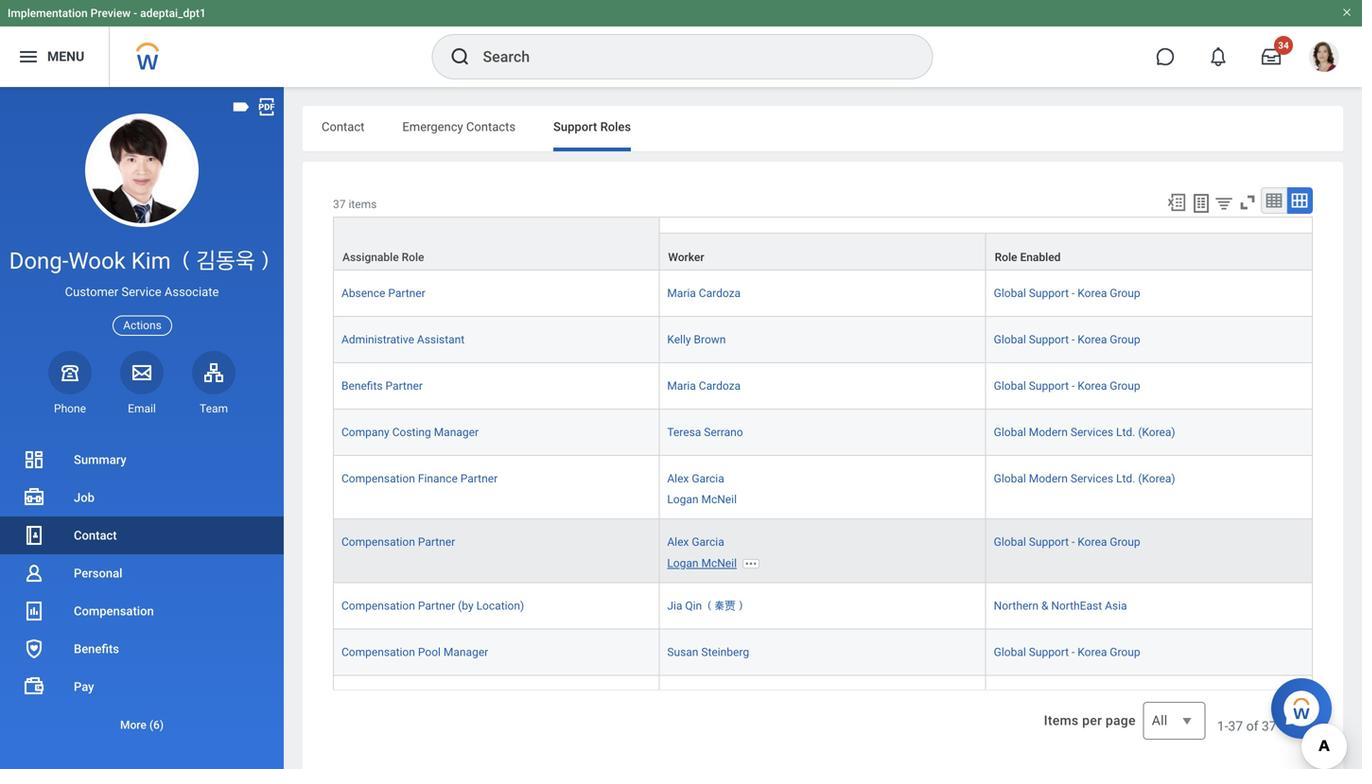 Task type: vqa. For each thing, say whether or not it's contained in the screenshot.
related actions image corresponding to *Cost Center
no



Task type: locate. For each thing, give the bounding box(es) containing it.
3 items selected list from the top
[[667, 688, 766, 705]]

alex garcia for compensation finance partner
[[667, 472, 724, 485]]

maria cardoza down worker
[[667, 287, 741, 300]]

4 global support - korea group link from the top
[[994, 532, 1140, 549]]

0 horizontal spatial items
[[349, 198, 377, 211]]

1 logan from the top
[[667, 493, 699, 506]]

contacts
[[466, 120, 516, 134]]

1 vertical spatial modern
[[1029, 472, 1068, 485]]

items up assignable
[[349, 198, 377, 211]]

compensation finance partner link
[[341, 468, 498, 485]]

partner
[[388, 287, 425, 300], [385, 379, 423, 393], [460, 472, 498, 485], [418, 536, 455, 549], [418, 599, 455, 612]]

- for compensation pool manager
[[1072, 645, 1075, 659]]

finance
[[418, 472, 458, 485]]

0 vertical spatial services
[[1071, 426, 1113, 439]]

items selected list down serrano
[[667, 468, 767, 507]]

1 vertical spatial maria
[[667, 379, 696, 393]]

global support - korea group link for compensation partner
[[994, 532, 1140, 549]]

1 vertical spatial maria cardoza
[[667, 379, 741, 393]]

global support - korea group link for administrative assistant
[[994, 329, 1140, 346]]

0 vertical spatial (korea)
[[1138, 426, 1175, 439]]

customer service associate
[[65, 285, 219, 299]]

- for administrative assistant
[[1072, 333, 1075, 346]]

1 vertical spatial alex
[[667, 536, 689, 549]]

9 row from the top
[[333, 629, 1313, 676]]

compensation inside list
[[74, 604, 154, 618]]

1 alex garcia from the top
[[667, 472, 724, 485]]

3 global support - korea group link from the top
[[994, 376, 1140, 393]]

partner up compensation partner (by location) link
[[418, 536, 455, 549]]

phone button
[[48, 351, 92, 416]]

compensation pool manager link
[[341, 642, 488, 659]]

email dong-wook kim （김동욱） element
[[120, 401, 164, 416]]

logan
[[667, 493, 699, 506], [667, 556, 699, 570]]

support roles
[[553, 120, 631, 134]]

1 logan mcneil from the top
[[667, 493, 737, 506]]

garcia for compensation finance partner
[[692, 472, 724, 485]]

1 role from the left
[[402, 251, 424, 264]]

compensation up 'compensation pool manager' link on the bottom left
[[341, 599, 415, 612]]

global modern services ltd. (korea) for compensation finance partner
[[994, 472, 1175, 485]]

global for benefits partner
[[994, 379, 1026, 393]]

37 up assignable
[[333, 198, 346, 211]]

benefits partner link
[[341, 376, 423, 393]]

logan mcneil down teresa serrano
[[667, 493, 737, 506]]

1 vertical spatial global modern services ltd. (korea) link
[[994, 468, 1175, 485]]

1 vertical spatial mcneil
[[701, 556, 737, 570]]

37 left of
[[1228, 718, 1243, 734]]

compensation down the compensation finance partner on the left bottom of page
[[341, 536, 415, 549]]

row
[[333, 233, 1313, 271], [333, 271, 1313, 317], [333, 317, 1313, 363], [333, 363, 1313, 410], [333, 410, 1313, 456], [333, 456, 1313, 520], [333, 520, 1313, 583], [333, 583, 1313, 629], [333, 629, 1313, 676], [333, 676, 1313, 739]]

row containing worker
[[333, 233, 1313, 271]]

0 vertical spatial maria cardoza
[[667, 287, 741, 300]]

global for compensation pool manager
[[994, 645, 1026, 659]]

alex down 'teresa'
[[667, 472, 689, 485]]

7 row from the top
[[333, 520, 1313, 583]]

- for absence partner
[[1072, 287, 1075, 300]]

1 global modern services ltd. (korea) from the top
[[994, 426, 1175, 439]]

contact up 37 items
[[322, 120, 365, 134]]

alex garcia link
[[667, 468, 724, 485], [667, 532, 724, 549]]

alex up the jia
[[667, 536, 689, 549]]

items selected list up jia qin （秦贾） link
[[667, 532, 767, 571]]

modern for partner
[[1029, 472, 1068, 485]]

mcneil for compensation finance partner
[[701, 493, 737, 506]]

export to excel image
[[1166, 192, 1187, 213]]

2 mcneil from the top
[[701, 556, 737, 570]]

1 vertical spatial garcia
[[692, 536, 724, 549]]

2 alex garcia from the top
[[667, 536, 724, 549]]

logan mcneil up jia qin （秦贾） link
[[667, 556, 737, 570]]

items selected list for compensation finance partner
[[667, 468, 767, 507]]

1 horizontal spatial role
[[995, 251, 1017, 264]]

role left 'enabled'
[[995, 251, 1017, 264]]

4 global from the top
[[994, 426, 1026, 439]]

2 maria cardoza from the top
[[667, 379, 741, 393]]

compensation left pool
[[341, 645, 415, 659]]

0 vertical spatial items selected list
[[667, 468, 767, 507]]

company
[[341, 426, 389, 439]]

(korea)
[[1138, 426, 1175, 439], [1138, 472, 1175, 485]]

8 row from the top
[[333, 583, 1313, 629]]

support for compensation pool manager
[[1029, 645, 1069, 659]]

korea for absence partner
[[1078, 287, 1107, 300]]

0 vertical spatial logan mcneil
[[667, 493, 737, 506]]

1 vertical spatial alex garcia link
[[667, 532, 724, 549]]

0 vertical spatial benefits
[[341, 379, 383, 393]]

logan mcneil for compensation finance partner
[[667, 493, 737, 506]]

maria down worker
[[667, 287, 696, 300]]

tag image
[[231, 96, 252, 117]]

2 maria from the top
[[667, 379, 696, 393]]

more (6) button
[[0, 714, 284, 736]]

1 vertical spatial ltd.
[[1116, 472, 1135, 485]]

- for compensation partner
[[1072, 536, 1075, 549]]

0 vertical spatial ltd.
[[1116, 426, 1135, 439]]

3 row from the top
[[333, 317, 1313, 363]]

of
[[1246, 718, 1258, 734]]

global support - korea group for compensation partner
[[994, 536, 1140, 549]]

alex garcia link up jia qin （秦贾） link
[[667, 532, 724, 549]]

manager right pool
[[444, 645, 488, 659]]

group for compensation partner
[[1110, 536, 1140, 549]]

garcia
[[692, 472, 724, 485], [692, 536, 724, 549]]

1 vertical spatial contact
[[74, 528, 117, 542]]

susan steinberg
[[667, 645, 749, 659]]

2 logan from the top
[[667, 556, 699, 570]]

kelly
[[667, 333, 691, 346]]

2 alex from the top
[[667, 536, 689, 549]]

cardoza
[[699, 287, 741, 300], [699, 379, 741, 393]]

global for company costing manager
[[994, 426, 1026, 439]]

1 horizontal spatial items
[[1280, 718, 1313, 734]]

2 global support - korea group from the top
[[994, 333, 1140, 346]]

1 global support - korea group link from the top
[[994, 283, 1140, 300]]

korea
[[1078, 287, 1107, 300], [1078, 333, 1107, 346], [1078, 379, 1107, 393], [1078, 536, 1107, 549], [1078, 645, 1107, 659]]

2 row from the top
[[333, 271, 1313, 317]]

table image
[[1265, 191, 1284, 210]]

summary link
[[0, 441, 284, 479]]

job
[[74, 490, 95, 505]]

4 korea from the top
[[1078, 536, 1107, 549]]

1 garcia from the top
[[692, 472, 724, 485]]

cardoza up brown
[[699, 287, 741, 300]]

list
[[0, 441, 284, 743]]

34
[[1278, 40, 1289, 51]]

role inside assignable role 'popup button'
[[402, 251, 424, 264]]

37 right of
[[1262, 718, 1277, 734]]

5 global support - korea group link from the top
[[994, 642, 1140, 659]]

0 vertical spatial modern
[[1029, 426, 1068, 439]]

items selected list for compensation partner
[[667, 532, 767, 571]]

1 group from the top
[[1110, 287, 1140, 300]]

-
[[134, 7, 137, 20], [1072, 287, 1075, 300], [1072, 333, 1075, 346], [1072, 379, 1075, 393], [1072, 536, 1075, 549], [1072, 645, 1075, 659]]

logan down 'teresa'
[[667, 493, 699, 506]]

1 vertical spatial maria cardoza link
[[667, 376, 741, 393]]

5 korea from the top
[[1078, 645, 1107, 659]]

group for absence partner
[[1110, 287, 1140, 300]]

partner left (by
[[418, 599, 455, 612]]

2 services from the top
[[1071, 472, 1113, 485]]

ltd.
[[1116, 426, 1135, 439], [1116, 472, 1135, 485]]

2 logan mcneil link from the top
[[667, 553, 737, 570]]

logan up the jia
[[667, 556, 699, 570]]

1 items selected list from the top
[[667, 468, 767, 507]]

role right assignable
[[402, 251, 424, 264]]

maria cardoza link for absence partner
[[667, 283, 741, 300]]

mail image
[[131, 361, 153, 384]]

benefits up 'company'
[[341, 379, 383, 393]]

3 global from the top
[[994, 379, 1026, 393]]

row containing compensation partner (by location)
[[333, 583, 1313, 629]]

global
[[994, 287, 1026, 300], [994, 333, 1026, 346], [994, 379, 1026, 393], [994, 426, 1026, 439], [994, 472, 1026, 485], [994, 536, 1026, 549], [994, 645, 1026, 659]]

garcia up jia qin （秦贾） link
[[692, 536, 724, 549]]

logan for compensation partner
[[667, 556, 699, 570]]

global support - korea group link for benefits partner
[[994, 376, 1140, 393]]

2 alex garcia link from the top
[[667, 532, 724, 549]]

1 global from the top
[[994, 287, 1026, 300]]

1 vertical spatial logan mcneil link
[[667, 553, 737, 570]]

contact up "personal"
[[74, 528, 117, 542]]

5 global from the top
[[994, 472, 1026, 485]]

1 horizontal spatial benefits
[[341, 379, 383, 393]]

alex garcia down teresa serrano
[[667, 472, 724, 485]]

compensation finance partner
[[341, 472, 498, 485]]

inbox large image
[[1262, 47, 1281, 66]]

benefits up pay on the left of the page
[[74, 642, 119, 656]]

1 vertical spatial cardoza
[[699, 379, 741, 393]]

maria cardoza link down worker
[[667, 283, 741, 300]]

korea for administrative assistant
[[1078, 333, 1107, 346]]

1 alex from the top
[[667, 472, 689, 485]]

compensation link
[[0, 592, 284, 630]]

enabled
[[1020, 251, 1061, 264]]

2 global support - korea group link from the top
[[994, 329, 1140, 346]]

tab list containing contact
[[303, 106, 1343, 151]]

adeptai_dpt1
[[140, 7, 206, 20]]

job image
[[23, 486, 45, 509]]

1 vertical spatial items
[[1280, 718, 1313, 734]]

0 vertical spatial alex garcia
[[667, 472, 724, 485]]

mcneil up jia qin （秦贾） link
[[701, 556, 737, 570]]

2 role from the left
[[995, 251, 1017, 264]]

1 row from the top
[[333, 233, 1313, 271]]

items selected list
[[667, 468, 767, 507], [667, 532, 767, 571], [667, 688, 766, 705]]

alex garcia up jia qin （秦贾） link
[[667, 536, 724, 549]]

ltd. for compensation finance partner
[[1116, 472, 1135, 485]]

1 vertical spatial services
[[1071, 472, 1113, 485]]

2 korea from the top
[[1078, 333, 1107, 346]]

0 vertical spatial maria
[[667, 287, 696, 300]]

0 vertical spatial logan
[[667, 493, 699, 506]]

0 vertical spatial alex
[[667, 472, 689, 485]]

brown
[[694, 333, 726, 346]]

maria down kelly
[[667, 379, 696, 393]]

company costing manager
[[341, 426, 479, 439]]

1 ltd. from the top
[[1116, 426, 1135, 439]]

global for compensation partner
[[994, 536, 1026, 549]]

manager for compensation pool manager
[[444, 645, 488, 659]]

maria cardoza link down brown
[[667, 376, 741, 393]]

1 horizontal spatial contact
[[322, 120, 365, 134]]

gwen carlisle list item
[[667, 688, 766, 705]]

alex garcia link down teresa serrano
[[667, 468, 724, 485]]

items
[[349, 198, 377, 211], [1280, 718, 1313, 734]]

maria cardoza up teresa serrano link
[[667, 379, 741, 393]]

0 vertical spatial logan mcneil link
[[667, 489, 737, 506]]

0 horizontal spatial benefits
[[74, 642, 119, 656]]

1 services from the top
[[1071, 426, 1113, 439]]

global for compensation finance partner
[[994, 472, 1026, 485]]

global support - korea group link
[[994, 283, 1140, 300], [994, 329, 1140, 346], [994, 376, 1140, 393], [994, 532, 1140, 549], [994, 642, 1140, 659]]

2 ltd. from the top
[[1116, 472, 1135, 485]]

0 vertical spatial mcneil
[[701, 493, 737, 506]]

cardoza for benefits partner
[[699, 379, 741, 393]]

global for administrative assistant
[[994, 333, 1026, 346]]

2 (korea) from the top
[[1138, 472, 1175, 485]]

2 vertical spatial items selected list
[[667, 688, 766, 705]]

benefits inside benefits link
[[74, 642, 119, 656]]

jia
[[667, 599, 682, 612]]

2 modern from the top
[[1029, 472, 1068, 485]]

7 global from the top
[[994, 645, 1026, 659]]

row containing compensation partner
[[333, 520, 1313, 583]]

1 logan mcneil link from the top
[[667, 489, 737, 506]]

1 global support - korea group from the top
[[994, 287, 1140, 300]]

1 maria cardoza link from the top
[[667, 283, 741, 300]]

2 cardoza from the top
[[699, 379, 741, 393]]

row containing absence partner
[[333, 271, 1313, 317]]

compensation for compensation partner (by location)
[[341, 599, 415, 612]]

1 vertical spatial logan mcneil
[[667, 556, 737, 570]]

administrative assistant link
[[341, 329, 465, 346]]

(korea) for compensation finance partner
[[1138, 472, 1175, 485]]

3 korea from the top
[[1078, 379, 1107, 393]]

4 group from the top
[[1110, 536, 1140, 549]]

5 group from the top
[[1110, 645, 1140, 659]]

3 group from the top
[[1110, 379, 1140, 393]]

3 global support - korea group from the top
[[994, 379, 1140, 393]]

tab list
[[303, 106, 1343, 151]]

global support - korea group for compensation pool manager
[[994, 645, 1140, 659]]

global support - korea group
[[994, 287, 1140, 300], [994, 333, 1140, 346], [994, 379, 1140, 393], [994, 536, 1140, 549], [994, 645, 1140, 659]]

0 horizontal spatial role
[[402, 251, 424, 264]]

manager right the costing
[[434, 426, 479, 439]]

benefits link
[[0, 630, 284, 668]]

contact inside list
[[74, 528, 117, 542]]

1 vertical spatial (korea)
[[1138, 472, 1175, 485]]

1 vertical spatial manager
[[444, 645, 488, 659]]

items selected list down steinberg
[[667, 688, 766, 705]]

alex for compensation partner
[[667, 536, 689, 549]]

global modern services ltd. (korea) link
[[994, 422, 1175, 439], [994, 468, 1175, 485]]

team link
[[192, 351, 236, 416]]

0 vertical spatial alex garcia link
[[667, 468, 724, 485]]

pay
[[74, 680, 94, 694]]

customer
[[65, 285, 118, 299]]

global for absence partner
[[994, 287, 1026, 300]]

maria cardoza link
[[667, 283, 741, 300], [667, 376, 741, 393]]

2 maria cardoza link from the top
[[667, 376, 741, 393]]

items right of
[[1280, 718, 1313, 734]]

1 (korea) from the top
[[1138, 426, 1175, 439]]

1 vertical spatial benefits
[[74, 642, 119, 656]]

items per page
[[1044, 713, 1136, 728]]

2 garcia from the top
[[692, 536, 724, 549]]

2 logan mcneil from the top
[[667, 556, 737, 570]]

korea for compensation pool manager
[[1078, 645, 1107, 659]]

4 global support - korea group from the top
[[994, 536, 1140, 549]]

0 vertical spatial cardoza
[[699, 287, 741, 300]]

mcneil
[[701, 493, 737, 506], [701, 556, 737, 570]]

1 global modern services ltd. (korea) link from the top
[[994, 422, 1175, 439]]

partner up company costing manager link
[[385, 379, 423, 393]]

cardoza up serrano
[[699, 379, 741, 393]]

1-37 of 37 items
[[1217, 718, 1313, 734]]

garcia down teresa serrano
[[692, 472, 724, 485]]

37
[[333, 198, 346, 211], [1228, 718, 1243, 734], [1262, 718, 1277, 734]]

0 vertical spatial maria cardoza link
[[667, 283, 741, 300]]

susan steinberg link
[[667, 642, 749, 659]]

2 global modern services ltd. (korea) from the top
[[994, 472, 1175, 485]]

emergency contacts
[[402, 120, 516, 134]]

0 horizontal spatial contact
[[74, 528, 117, 542]]

5 global support - korea group from the top
[[994, 645, 1140, 659]]

1 maria cardoza from the top
[[667, 287, 741, 300]]

maria cardoza for benefits partner
[[667, 379, 741, 393]]

0 vertical spatial garcia
[[692, 472, 724, 485]]

5 row from the top
[[333, 410, 1313, 456]]

(6)
[[149, 718, 164, 732]]

view printable version (pdf) image
[[256, 96, 277, 117]]

compensation down "personal"
[[74, 604, 154, 618]]

email button
[[120, 351, 164, 416]]

support for administrative assistant
[[1029, 333, 1069, 346]]

absence
[[341, 287, 385, 300]]

summary image
[[23, 448, 45, 471]]

administrative assistant
[[341, 333, 465, 346]]

cardoza for absence partner
[[699, 287, 741, 300]]

select to filter grid data image
[[1214, 193, 1234, 213]]

group for administrative assistant
[[1110, 333, 1140, 346]]

1-37 of 37 items status
[[1217, 717, 1313, 736]]

partner for compensation partner
[[418, 536, 455, 549]]

1 vertical spatial alex garcia
[[667, 536, 724, 549]]

37 items
[[333, 198, 377, 211]]

close environment banner image
[[1341, 7, 1353, 18]]

6 row from the top
[[333, 456, 1313, 520]]

mcneil down serrano
[[701, 493, 737, 506]]

partner down assignable role
[[388, 287, 425, 300]]

compensation
[[341, 472, 415, 485], [341, 536, 415, 549], [341, 599, 415, 612], [74, 604, 154, 618], [341, 645, 415, 659]]

per
[[1082, 713, 1102, 728]]

pay image
[[23, 675, 45, 698]]

alex
[[667, 472, 689, 485], [667, 536, 689, 549]]

support
[[553, 120, 597, 134], [1029, 287, 1069, 300], [1029, 333, 1069, 346], [1029, 379, 1069, 393], [1029, 536, 1069, 549], [1029, 645, 1069, 659]]

0 vertical spatial global modern services ltd. (korea)
[[994, 426, 1175, 439]]

6 global from the top
[[994, 536, 1026, 549]]

1 mcneil from the top
[[701, 493, 737, 506]]

1 korea from the top
[[1078, 287, 1107, 300]]

global support - korea group link for compensation pool manager
[[994, 642, 1140, 659]]

0 vertical spatial manager
[[434, 426, 479, 439]]

logan mcneil link down teresa serrano
[[667, 489, 737, 506]]

actions button
[[113, 316, 172, 336]]

1 modern from the top
[[1029, 426, 1068, 439]]

compensation down 'company'
[[341, 472, 415, 485]]

job link
[[0, 479, 284, 516]]

manager for company costing manager
[[434, 426, 479, 439]]

modern
[[1029, 426, 1068, 439], [1029, 472, 1068, 485]]

0 vertical spatial items
[[349, 198, 377, 211]]

logan mcneil link up jia qin （秦贾） link
[[667, 553, 737, 570]]

logan mcneil link for compensation partner
[[667, 553, 737, 570]]

contact
[[322, 120, 365, 134], [74, 528, 117, 542]]

1 vertical spatial logan
[[667, 556, 699, 570]]

2 global from the top
[[994, 333, 1026, 346]]

mcneil for compensation partner
[[701, 556, 737, 570]]

4 row from the top
[[333, 363, 1313, 410]]

logan for compensation finance partner
[[667, 493, 699, 506]]

benefits inside row
[[341, 379, 383, 393]]

alex garcia link for compensation partner
[[667, 532, 724, 549]]

phone image
[[57, 361, 83, 384]]

2 items selected list from the top
[[667, 532, 767, 571]]

benefits
[[341, 379, 383, 393], [74, 642, 119, 656]]

1 vertical spatial global modern services ltd. (korea)
[[994, 472, 1175, 485]]

1 horizontal spatial 37
[[1228, 718, 1243, 734]]

1 maria from the top
[[667, 287, 696, 300]]

0 vertical spatial global modern services ltd. (korea) link
[[994, 422, 1175, 439]]

1 alex garcia link from the top
[[667, 468, 724, 485]]

expand table image
[[1290, 191, 1309, 210]]

maria cardoza
[[667, 287, 741, 300], [667, 379, 741, 393]]

2 group from the top
[[1110, 333, 1140, 346]]

1 cardoza from the top
[[699, 287, 741, 300]]

group for benefits partner
[[1110, 379, 1140, 393]]

2 global modern services ltd. (korea) link from the top
[[994, 468, 1175, 485]]

1 vertical spatial items selected list
[[667, 532, 767, 571]]

toolbar
[[1158, 187, 1313, 217]]



Task type: describe. For each thing, give the bounding box(es) containing it.
kim
[[131, 247, 171, 274]]

korea for compensation partner
[[1078, 536, 1107, 549]]

costing
[[392, 426, 431, 439]]

more
[[120, 718, 146, 732]]

menu
[[47, 49, 84, 64]]

compensation partner
[[341, 536, 455, 549]]

logan mcneil for compensation partner
[[667, 556, 737, 570]]

role enabled button
[[986, 234, 1312, 270]]

34 button
[[1250, 36, 1293, 78]]

partner for absence partner
[[388, 287, 425, 300]]

support for absence partner
[[1029, 287, 1069, 300]]

location)
[[476, 599, 524, 612]]

associate
[[164, 285, 219, 299]]

2 horizontal spatial 37
[[1262, 718, 1277, 734]]

1-
[[1217, 718, 1228, 734]]

worker button
[[660, 234, 985, 270]]

support for benefits partner
[[1029, 379, 1069, 393]]

benefits partner
[[341, 379, 423, 393]]

team dong-wook kim （김동욱） element
[[192, 401, 236, 416]]

compensation partner (by location) link
[[341, 595, 524, 612]]

&
[[1041, 599, 1048, 612]]

benefits image
[[23, 638, 45, 660]]

maria for benefits partner
[[667, 379, 696, 393]]

items per page element
[[1041, 691, 1206, 751]]

role enabled
[[995, 251, 1061, 264]]

fullscreen image
[[1237, 192, 1258, 213]]

kelly brown link
[[667, 329, 726, 346]]

alex garcia for compensation partner
[[667, 536, 724, 549]]

alex for compensation finance partner
[[667, 472, 689, 485]]

assignable role button
[[334, 218, 659, 270]]

assistant
[[417, 333, 465, 346]]

korea for benefits partner
[[1078, 379, 1107, 393]]

emergency
[[402, 120, 463, 134]]

dong-
[[9, 247, 68, 274]]

asia
[[1105, 599, 1127, 612]]

personal
[[74, 566, 122, 580]]

partner for benefits partner
[[385, 379, 423, 393]]

compensation pool manager
[[341, 645, 488, 659]]

qin
[[685, 599, 702, 612]]

assignable role row
[[333, 217, 1313, 271]]

phone
[[54, 402, 86, 415]]

export to worksheets image
[[1190, 192, 1213, 215]]

row containing company costing manager
[[333, 410, 1313, 456]]

maria for absence partner
[[667, 287, 696, 300]]

ltd. for company costing manager
[[1116, 426, 1135, 439]]

worker
[[668, 251, 704, 264]]

company costing manager link
[[341, 422, 479, 439]]

compensation for compensation finance partner
[[341, 472, 415, 485]]

implementation preview -   adeptai_dpt1
[[8, 7, 206, 20]]

items inside status
[[1280, 718, 1313, 734]]

assignable role
[[342, 251, 424, 264]]

global modern services ltd. (korea) for company costing manager
[[994, 426, 1175, 439]]

row containing administrative assistant
[[333, 317, 1313, 363]]

personal image
[[23, 562, 45, 585]]

support for compensation partner
[[1029, 536, 1069, 549]]

partner for compensation partner (by location)
[[418, 599, 455, 612]]

administrative
[[341, 333, 414, 346]]

（秦贾）
[[705, 599, 746, 612]]

implementation
[[8, 7, 88, 20]]

partner right finance in the bottom left of the page
[[460, 472, 498, 485]]

teresa serrano link
[[667, 422, 743, 439]]

search image
[[449, 45, 472, 68]]

team
[[200, 402, 228, 415]]

dong-wook kim （김동욱）
[[9, 247, 275, 274]]

northeast
[[1051, 599, 1102, 612]]

northern & northeast asia link
[[994, 595, 1127, 612]]

Search Workday  search field
[[483, 36, 893, 78]]

navigation pane region
[[0, 87, 284, 769]]

jia qin （秦贾） link
[[667, 595, 746, 612]]

contact image
[[23, 524, 45, 547]]

group for compensation pool manager
[[1110, 645, 1140, 659]]

global support - korea group for benefits partner
[[994, 379, 1140, 393]]

global support - korea group for absence partner
[[994, 287, 1140, 300]]

northern & northeast asia
[[994, 599, 1127, 612]]

role inside role enabled popup button
[[995, 251, 1017, 264]]

global modern services ltd. (korea) link for manager
[[994, 422, 1175, 439]]

wook
[[68, 247, 126, 274]]

- inside the 'menu' banner
[[134, 7, 137, 20]]

0 horizontal spatial 37
[[333, 198, 346, 211]]

phone dong-wook kim （김동욱） element
[[48, 401, 92, 416]]

benefits for benefits
[[74, 642, 119, 656]]

compensation for compensation partner
[[341, 536, 415, 549]]

logan mcneil link for compensation finance partner
[[667, 489, 737, 506]]

global support - korea group for administrative assistant
[[994, 333, 1140, 346]]

compensation for compensation
[[74, 604, 154, 618]]

0 vertical spatial contact
[[322, 120, 365, 134]]

absence partner
[[341, 287, 425, 300]]

teresa
[[667, 426, 701, 439]]

serrano
[[704, 426, 743, 439]]

roles
[[600, 120, 631, 134]]

global support - korea group link for absence partner
[[994, 283, 1140, 300]]

10 row from the top
[[333, 676, 1313, 739]]

maria cardoza for absence partner
[[667, 287, 741, 300]]

row containing compensation finance partner
[[333, 456, 1313, 520]]

menu button
[[0, 26, 109, 87]]

personal link
[[0, 554, 284, 592]]

assignable
[[342, 251, 399, 264]]

profile logan mcneil image
[[1309, 42, 1339, 76]]

northern
[[994, 599, 1039, 612]]

modern for manager
[[1029, 426, 1068, 439]]

susan
[[667, 645, 698, 659]]

(by
[[458, 599, 474, 612]]

compensation partner (by location)
[[341, 599, 524, 612]]

jia qin （秦贾）
[[667, 599, 746, 612]]

email
[[128, 402, 156, 415]]

contact link
[[0, 516, 284, 554]]

row containing compensation pool manager
[[333, 629, 1313, 676]]

more (6) button
[[0, 706, 284, 743]]

kelly brown
[[667, 333, 726, 346]]

teresa serrano
[[667, 426, 743, 439]]

list containing summary
[[0, 441, 284, 743]]

row containing benefits partner
[[333, 363, 1313, 410]]

- for benefits partner
[[1072, 379, 1075, 393]]

(korea) for company costing manager
[[1138, 426, 1175, 439]]

pool
[[418, 645, 441, 659]]

more (6)
[[120, 718, 164, 732]]

services for partner
[[1071, 472, 1113, 485]]

summary
[[74, 453, 127, 467]]

pay link
[[0, 668, 284, 706]]

absence partner link
[[341, 283, 425, 300]]

menu banner
[[0, 0, 1362, 87]]

compensation image
[[23, 600, 45, 622]]

global modern services ltd. (korea) link for partner
[[994, 468, 1175, 485]]

alex garcia link for compensation finance partner
[[667, 468, 724, 485]]

view team image
[[202, 361, 225, 384]]

benefits for benefits partner
[[341, 379, 383, 393]]

page
[[1106, 713, 1136, 728]]

compensation for compensation pool manager
[[341, 645, 415, 659]]

maria cardoza link for benefits partner
[[667, 376, 741, 393]]

justify image
[[17, 45, 40, 68]]

items
[[1044, 713, 1079, 728]]

notifications large image
[[1209, 47, 1228, 66]]

compensation partner link
[[341, 532, 455, 549]]

actions
[[123, 319, 162, 332]]

garcia for compensation partner
[[692, 536, 724, 549]]

services for manager
[[1071, 426, 1113, 439]]

preview
[[90, 7, 131, 20]]



